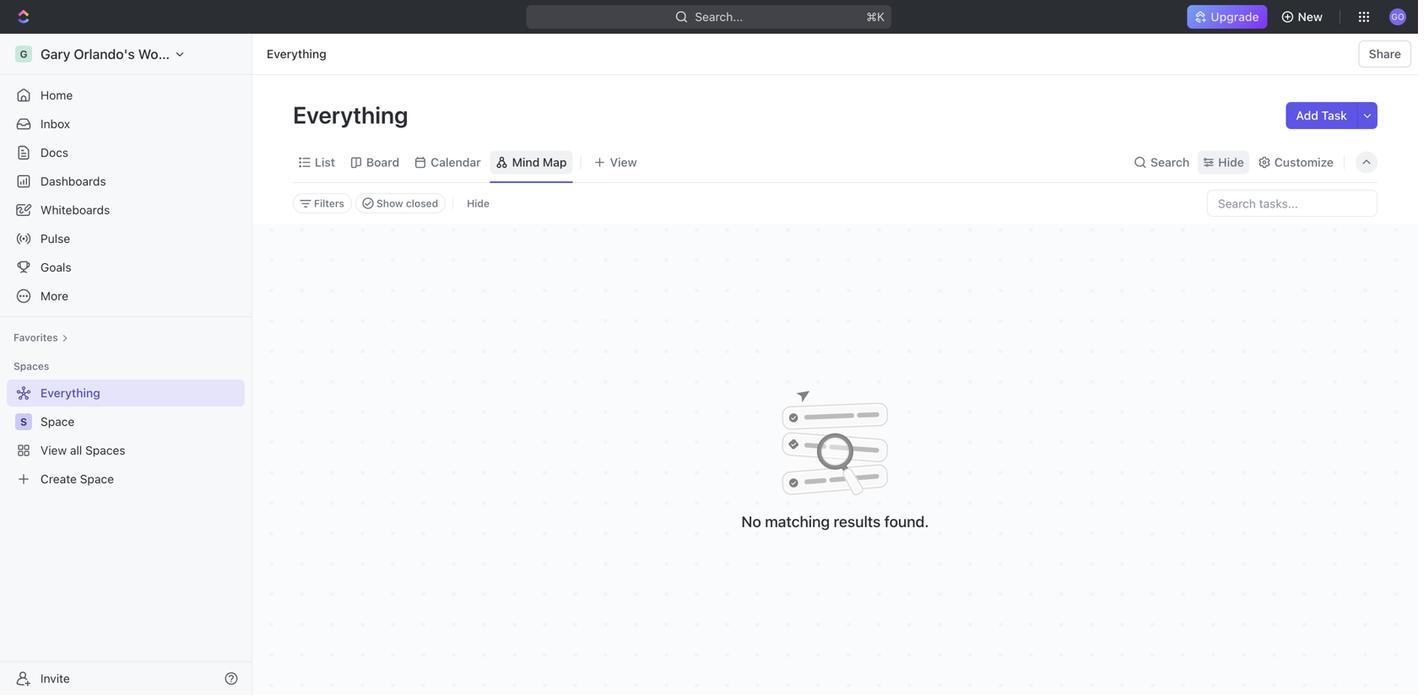 Task type: locate. For each thing, give the bounding box(es) containing it.
1 horizontal spatial space
[[80, 473, 114, 486]]

0 vertical spatial hide
[[1219, 155, 1245, 169]]

goals link
[[7, 254, 245, 281]]

0 vertical spatial everything link
[[263, 44, 331, 64]]

view inside view button
[[610, 155, 637, 169]]

results
[[834, 513, 881, 531]]

everything inside tree
[[41, 386, 100, 400]]

mind map link
[[509, 151, 567, 174]]

space
[[41, 415, 75, 429], [80, 473, 114, 486]]

gary orlando's workspace, , element
[[15, 46, 32, 62]]

pulse
[[41, 232, 70, 246]]

view right the map
[[610, 155, 637, 169]]

favorites button
[[7, 328, 75, 348]]

space right the s
[[41, 415, 75, 429]]

upgrade link
[[1188, 5, 1268, 29]]

0 vertical spatial spaces
[[14, 361, 49, 372]]

space link
[[41, 409, 242, 436]]

view inside view all spaces link
[[41, 444, 67, 458]]

hide right "search" at the top right
[[1219, 155, 1245, 169]]

1 vertical spatial everything
[[293, 101, 414, 129]]

sidebar navigation
[[0, 34, 256, 696]]

space down view all spaces
[[80, 473, 114, 486]]

tree
[[7, 380, 245, 493]]

dashboards link
[[7, 168, 245, 195]]

0 horizontal spatial spaces
[[14, 361, 49, 372]]

everything link
[[263, 44, 331, 64], [7, 380, 242, 407]]

filters
[[314, 198, 345, 209]]

0 horizontal spatial view
[[41, 444, 67, 458]]

more button
[[7, 283, 245, 310]]

0 horizontal spatial space
[[41, 415, 75, 429]]

map
[[543, 155, 567, 169]]

spaces
[[14, 361, 49, 372], [85, 444, 125, 458]]

spaces inside tree
[[85, 444, 125, 458]]

spaces right all
[[85, 444, 125, 458]]

view left all
[[41, 444, 67, 458]]

view
[[610, 155, 637, 169], [41, 444, 67, 458]]

1 vertical spatial hide
[[467, 198, 490, 209]]

share
[[1370, 47, 1402, 61]]

Search tasks... text field
[[1209, 191, 1378, 216]]

view button
[[588, 143, 643, 182]]

1 vertical spatial space
[[80, 473, 114, 486]]

2 vertical spatial everything
[[41, 386, 100, 400]]

1 vertical spatial spaces
[[85, 444, 125, 458]]

search...
[[696, 10, 744, 24]]

go
[[1392, 12, 1405, 21]]

go button
[[1385, 3, 1412, 30]]

show closed button
[[356, 193, 446, 214]]

0 horizontal spatial hide
[[467, 198, 490, 209]]

0 vertical spatial everything
[[267, 47, 327, 61]]

task
[[1322, 109, 1348, 122]]

create space
[[41, 473, 114, 486]]

1 horizontal spatial view
[[610, 155, 637, 169]]

board
[[367, 155, 400, 169]]

upgrade
[[1211, 10, 1260, 24]]

mind map
[[512, 155, 567, 169]]

add task
[[1297, 109, 1348, 122]]

s
[[20, 416, 27, 428]]

spaces down favorites
[[14, 361, 49, 372]]

hide down calendar
[[467, 198, 490, 209]]

search button
[[1129, 151, 1195, 174]]

1 vertical spatial view
[[41, 444, 67, 458]]

gary orlando's workspace
[[41, 46, 208, 62]]

hide
[[1219, 155, 1245, 169], [467, 198, 490, 209]]

list
[[315, 155, 335, 169]]

hide inside dropdown button
[[1219, 155, 1245, 169]]

1 horizontal spatial hide
[[1219, 155, 1245, 169]]

1 vertical spatial everything link
[[7, 380, 242, 407]]

0 vertical spatial view
[[610, 155, 637, 169]]

everything
[[267, 47, 327, 61], [293, 101, 414, 129], [41, 386, 100, 400]]

1 horizontal spatial everything link
[[263, 44, 331, 64]]

board link
[[363, 151, 400, 174]]

invite
[[41, 672, 70, 686]]

1 horizontal spatial spaces
[[85, 444, 125, 458]]

tree containing everything
[[7, 380, 245, 493]]

view for view
[[610, 155, 637, 169]]

view all spaces link
[[7, 437, 242, 465]]

add
[[1297, 109, 1319, 122]]

closed
[[406, 198, 439, 209]]

whiteboards link
[[7, 197, 245, 224]]



Task type: describe. For each thing, give the bounding box(es) containing it.
dashboards
[[41, 174, 106, 188]]

home
[[41, 88, 73, 102]]

all
[[70, 444, 82, 458]]

create space link
[[7, 466, 242, 493]]

inbox link
[[7, 111, 245, 138]]

view button
[[588, 151, 643, 174]]

hide button
[[460, 193, 497, 214]]

more
[[41, 289, 68, 303]]

orlando's
[[74, 46, 135, 62]]

workspace
[[138, 46, 208, 62]]

docs
[[41, 146, 68, 160]]

inbox
[[41, 117, 70, 131]]

new
[[1299, 10, 1323, 24]]

filters button
[[293, 193, 352, 214]]

create
[[41, 473, 77, 486]]

home link
[[7, 82, 245, 109]]

new button
[[1275, 3, 1334, 30]]

show closed
[[377, 198, 439, 209]]

view for view all spaces
[[41, 444, 67, 458]]

goals
[[41, 261, 71, 274]]

everything for the rightmost everything link
[[267, 47, 327, 61]]

favorites
[[14, 332, 58, 344]]

space, , element
[[15, 414, 32, 431]]

gary
[[41, 46, 70, 62]]

matching
[[765, 513, 830, 531]]

customize button
[[1253, 151, 1340, 174]]

add task button
[[1287, 102, 1358, 129]]

docs link
[[7, 139, 245, 166]]

show
[[377, 198, 403, 209]]

no matching results found.
[[742, 513, 930, 531]]

calendar
[[431, 155, 481, 169]]

no
[[742, 513, 762, 531]]

tree inside sidebar navigation
[[7, 380, 245, 493]]

calendar link
[[428, 151, 481, 174]]

hide inside button
[[467, 198, 490, 209]]

pulse link
[[7, 226, 245, 253]]

mind
[[512, 155, 540, 169]]

⌘k
[[867, 10, 885, 24]]

found.
[[885, 513, 930, 531]]

list link
[[312, 151, 335, 174]]

view all spaces
[[41, 444, 125, 458]]

share button
[[1360, 41, 1412, 68]]

customize
[[1275, 155, 1334, 169]]

0 horizontal spatial everything link
[[7, 380, 242, 407]]

0 vertical spatial space
[[41, 415, 75, 429]]

everything for everything link to the left
[[41, 386, 100, 400]]

whiteboards
[[41, 203, 110, 217]]

hide button
[[1199, 151, 1250, 174]]

g
[[20, 48, 28, 60]]

search
[[1151, 155, 1190, 169]]



Task type: vqa. For each thing, say whether or not it's contained in the screenshot.
Send email to task
no



